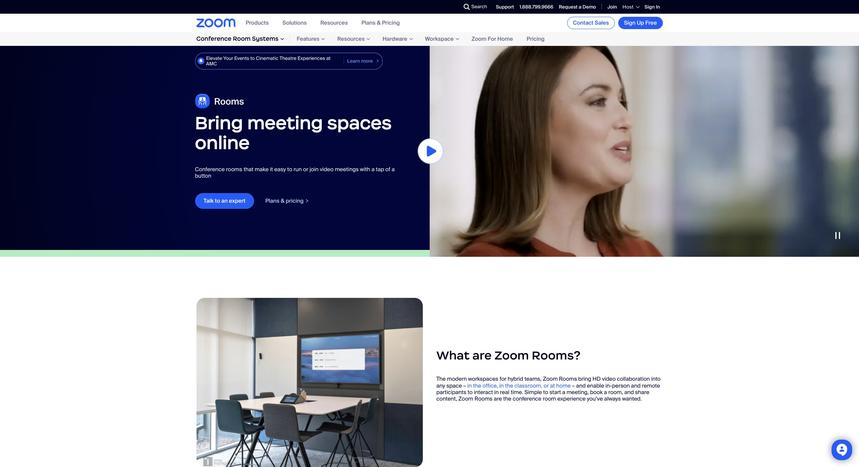 Task type: describe. For each thing, give the bounding box(es) containing it.
into
[[651, 376, 661, 383]]

contact sales link
[[567, 17, 615, 29]]

join link
[[607, 4, 617, 10]]

resources for conference room systems
[[337, 35, 365, 43]]

modern
[[447, 376, 467, 383]]

a left the demo
[[579, 4, 581, 10]]

1 vertical spatial or
[[544, 383, 549, 390]]

conference room systems button
[[196, 34, 290, 44]]

interact
[[474, 389, 493, 397]]

– inside – and enable in-person and remote participants to interact in real time. simple to start a meeting, book a room, and share content, zoom rooms are the conference room experience you've always wanted.
[[572, 383, 575, 390]]

learn more
[[347, 58, 373, 64]]

sign up free link
[[618, 17, 663, 29]]

content,
[[436, 396, 457, 403]]

solutions button
[[282, 19, 307, 27]]

sign for sign in
[[645, 4, 655, 10]]

resources button
[[330, 34, 376, 44]]

always
[[604, 396, 621, 403]]

in inside – and enable in-person and remote participants to interact in real time. simple to start a meeting, book a room, and share content, zoom rooms are the conference room experience you've always wanted.
[[494, 389, 499, 397]]

talk to an expert
[[204, 197, 245, 205]]

you've
[[587, 396, 603, 403]]

video player application
[[430, 46, 859, 288]]

wanted.
[[622, 396, 642, 403]]

teams,
[[524, 376, 542, 383]]

and left 'share'
[[624, 389, 634, 397]]

pricing
[[286, 197, 304, 205]]

to left start
[[543, 389, 548, 397]]

zoom up hybrid
[[494, 349, 529, 364]]

conference
[[513, 396, 541, 403]]

zoom for home link
[[465, 34, 520, 44]]

at for experiences
[[326, 55, 331, 61]]

simple
[[524, 389, 542, 397]]

rooms
[[226, 166, 242, 173]]

and up "wanted."
[[631, 383, 641, 390]]

video for meetings
[[320, 166, 334, 173]]

learn
[[347, 58, 360, 64]]

what
[[436, 349, 470, 364]]

bring meeting spaces online
[[195, 112, 392, 154]]

conference for conference rooms that make it easy to run or join video meetings with a tap of a button
[[195, 166, 225, 173]]

a right the of
[[392, 166, 395, 173]]

talk
[[204, 197, 214, 205]]

it
[[270, 166, 273, 173]]

meeting,
[[567, 389, 589, 397]]

& for pricing
[[281, 197, 284, 205]]

hd
[[593, 376, 601, 383]]

products
[[246, 19, 269, 27]]

the inside – and enable in-person and remote participants to interact in real time. simple to start a meeting, book a room, and share content, zoom rooms are the conference room experience you've always wanted.
[[503, 396, 511, 403]]

or inside 'conference rooms that make it easy to run or join video meetings with a tap of a button'
[[303, 166, 308, 173]]

workspace button
[[418, 34, 465, 44]]

spaces
[[327, 112, 392, 134]]

bring
[[578, 376, 591, 383]]

hardware
[[382, 35, 407, 43]]

free
[[645, 19, 657, 26]]

time.
[[511, 389, 523, 397]]

of
[[385, 166, 390, 173]]

1.888.799.9666 link
[[519, 4, 553, 10]]

in-
[[605, 383, 612, 390]]

conference for conference room systems
[[196, 35, 231, 43]]

demo
[[583, 4, 596, 10]]

book
[[590, 389, 603, 397]]

the
[[436, 376, 446, 383]]

features button
[[290, 34, 330, 44]]

join
[[310, 166, 319, 173]]

a left tap
[[371, 166, 375, 173]]

to left the interact
[[468, 389, 473, 397]]

zoom inside the modern workspaces for hybrid teams, zoom rooms bring hd video collaboration into any space –
[[543, 376, 558, 383]]

conference room systems
[[196, 35, 279, 43]]

bring
[[195, 112, 243, 134]]

events
[[234, 55, 249, 61]]

workspace
[[425, 35, 454, 43]]

plans & pricing
[[265, 197, 304, 205]]

meeting
[[247, 112, 323, 134]]

plans & pricing link
[[361, 19, 400, 27]]

join
[[607, 4, 617, 10]]

meetings icon image
[[195, 94, 244, 109]]

solutions
[[282, 19, 307, 27]]

space
[[446, 383, 462, 390]]

plans & pricing link
[[265, 197, 309, 205]]

make
[[255, 166, 269, 173]]

an
[[221, 197, 228, 205]]

room
[[233, 35, 251, 43]]

enable
[[587, 383, 604, 390]]

for
[[488, 35, 496, 43]]

real
[[500, 389, 509, 397]]

0 vertical spatial pricing
[[382, 19, 400, 27]]

a right book
[[604, 389, 607, 397]]

in the office, in the classroom, or at home link
[[467, 383, 571, 390]]

host button
[[623, 4, 639, 10]]

room
[[543, 396, 556, 403]]



Task type: vqa. For each thing, say whether or not it's contained in the screenshot.
the space,
no



Task type: locate. For each thing, give the bounding box(es) containing it.
zoom down space
[[458, 396, 473, 403]]

in right modern
[[467, 383, 472, 390]]

talk to an expert link
[[195, 193, 254, 209]]

video right join in the left of the page
[[320, 166, 334, 173]]

at
[[326, 55, 331, 61], [550, 383, 555, 390]]

theatre
[[280, 55, 296, 61]]

2 – from the left
[[572, 383, 575, 390]]

request a demo
[[559, 4, 596, 10]]

meetings
[[335, 166, 359, 173]]

rooms down office,
[[475, 396, 493, 403]]

0 vertical spatial video
[[320, 166, 334, 173]]

1.888.799.9666
[[519, 4, 553, 10]]

run
[[294, 166, 302, 173]]

1 vertical spatial resources
[[337, 35, 365, 43]]

zoom up start
[[543, 376, 558, 383]]

resources up 'learn'
[[337, 35, 365, 43]]

plans for plans & pricing
[[361, 19, 376, 27]]

conference rooms that make it easy to run or join video meetings with a tap of a button
[[195, 166, 395, 180]]

button
[[195, 173, 211, 180]]

pricing up hardware
[[382, 19, 400, 27]]

contact
[[573, 19, 593, 26]]

1 vertical spatial &
[[281, 197, 284, 205]]

in the office, in the classroom, or at home
[[467, 383, 571, 390]]

0 horizontal spatial or
[[303, 166, 308, 173]]

1 vertical spatial plans
[[265, 197, 279, 205]]

host
[[623, 4, 634, 10]]

online
[[195, 132, 250, 154]]

1 vertical spatial conference
[[195, 166, 225, 173]]

your
[[223, 55, 233, 61]]

sign in
[[645, 4, 660, 10]]

in right office,
[[499, 383, 504, 390]]

1 – from the left
[[463, 383, 466, 390]]

0 vertical spatial sign
[[645, 4, 655, 10]]

sign for sign up free
[[624, 19, 636, 26]]

video inside the modern workspaces for hybrid teams, zoom rooms bring hd video collaboration into any space –
[[602, 376, 616, 383]]

and left the 'enable'
[[576, 383, 586, 390]]

features
[[297, 35, 319, 43]]

resources
[[320, 19, 348, 27], [337, 35, 365, 43]]

video inside 'conference rooms that make it easy to run or join video meetings with a tap of a button'
[[320, 166, 334, 173]]

plans left pricing
[[265, 197, 279, 205]]

home
[[556, 383, 571, 390]]

any
[[436, 383, 445, 390]]

– inside the modern workspaces for hybrid teams, zoom rooms bring hd video collaboration into any space –
[[463, 383, 466, 390]]

a right start
[[562, 389, 565, 397]]

0 horizontal spatial &
[[281, 197, 284, 205]]

are down office,
[[494, 396, 502, 403]]

small conference room image
[[196, 298, 423, 468]]

the modern workspaces for hybrid teams, zoom rooms bring hd video collaboration into any space –
[[436, 376, 661, 390]]

elevate your events to cinematic theatre experiences at amc
[[206, 55, 331, 67]]

or right run
[[303, 166, 308, 173]]

zoom for home
[[471, 35, 513, 43]]

0 horizontal spatial are
[[472, 349, 492, 364]]

systems
[[252, 35, 279, 43]]

more
[[361, 58, 373, 64]]

1 horizontal spatial rooms
[[559, 376, 577, 383]]

1 horizontal spatial sign
[[645, 4, 655, 10]]

0 vertical spatial &
[[377, 19, 381, 27]]

resources inside popup button
[[337, 35, 365, 43]]

to inside elevate your events to cinematic theatre experiences at amc
[[250, 55, 255, 61]]

0 vertical spatial at
[[326, 55, 331, 61]]

to
[[250, 55, 255, 61], [287, 166, 292, 173], [215, 197, 220, 205], [468, 389, 473, 397], [543, 389, 548, 397]]

1 vertical spatial video
[[602, 376, 616, 383]]

are inside – and enable in-person and remote participants to interact in real time. simple to start a meeting, book a room, and share content, zoom rooms are the conference room experience you've always wanted.
[[494, 396, 502, 403]]

easy
[[274, 166, 286, 173]]

1 vertical spatial rooms
[[475, 396, 493, 403]]

1 horizontal spatial video
[[602, 376, 616, 383]]

products button
[[246, 19, 269, 27]]

0 vertical spatial are
[[472, 349, 492, 364]]

sign inside 'link'
[[624, 19, 636, 26]]

0 horizontal spatial in
[[467, 383, 472, 390]]

what are zoom rooms?
[[436, 349, 580, 364]]

at right experiences
[[326, 55, 331, 61]]

0 vertical spatial resources
[[320, 19, 348, 27]]

& inside bring meeting spaces online main content
[[281, 197, 284, 205]]

up
[[637, 19, 644, 26]]

0 horizontal spatial –
[[463, 383, 466, 390]]

remote
[[642, 383, 660, 390]]

0 horizontal spatial video
[[320, 166, 334, 173]]

sign
[[645, 4, 655, 10], [624, 19, 636, 26]]

rooms up meeting,
[[559, 376, 577, 383]]

search image
[[463, 4, 470, 10], [463, 4, 470, 10]]

pricing
[[382, 19, 400, 27], [527, 35, 545, 43]]

0 vertical spatial rooms
[[559, 376, 577, 383]]

plans
[[361, 19, 376, 27], [265, 197, 279, 205]]

rooms?
[[532, 349, 580, 364]]

0 horizontal spatial at
[[326, 55, 331, 61]]

1 horizontal spatial pricing
[[527, 35, 545, 43]]

1 horizontal spatial or
[[544, 383, 549, 390]]

plans inside bring meeting spaces online main content
[[265, 197, 279, 205]]

sign left in
[[645, 4, 655, 10]]

0 horizontal spatial rooms
[[475, 396, 493, 403]]

to inside 'conference rooms that make it easy to run or join video meetings with a tap of a button'
[[287, 166, 292, 173]]

tap
[[376, 166, 384, 173]]

rooms inside the modern workspaces for hybrid teams, zoom rooms bring hd video collaboration into any space –
[[559, 376, 577, 383]]

1 horizontal spatial &
[[377, 19, 381, 27]]

expert
[[229, 197, 245, 205]]

conference left rooms
[[195, 166, 225, 173]]

conference down zoom logo
[[196, 35, 231, 43]]

home
[[497, 35, 513, 43]]

pricing right home
[[527, 35, 545, 43]]

workspaces
[[468, 376, 498, 383]]

2 horizontal spatial in
[[499, 383, 504, 390]]

for
[[500, 376, 506, 383]]

& left pricing
[[281, 197, 284, 205]]

support
[[496, 4, 514, 10]]

start
[[550, 389, 561, 397]]

rooms inside – and enable in-person and remote participants to interact in real time. simple to start a meeting, book a room, and share content, zoom rooms are the conference room experience you've always wanted.
[[475, 396, 493, 403]]

to right events
[[250, 55, 255, 61]]

& for pricing
[[377, 19, 381, 27]]

1 vertical spatial pricing
[[527, 35, 545, 43]]

conference inside 'conference rooms that make it easy to run or join video meetings with a tap of a button'
[[195, 166, 225, 173]]

plans for plans & pricing
[[265, 197, 279, 205]]

elevate
[[206, 55, 222, 61]]

request
[[559, 4, 578, 10]]

pricing link
[[520, 34, 551, 44]]

or left start
[[544, 383, 549, 390]]

& up hardware 'popup button'
[[377, 19, 381, 27]]

conference inside conference room systems dropdown button
[[196, 35, 231, 43]]

1 vertical spatial are
[[494, 396, 502, 403]]

amc
[[206, 61, 217, 67]]

bring meeting spaces online main content
[[0, 46, 859, 468]]

office,
[[483, 383, 498, 390]]

1 horizontal spatial at
[[550, 383, 555, 390]]

hybrid
[[508, 376, 523, 383]]

0 vertical spatial conference
[[196, 35, 231, 43]]

1 horizontal spatial are
[[494, 396, 502, 403]]

and
[[576, 383, 586, 390], [631, 383, 641, 390], [624, 389, 634, 397]]

zoom left for
[[471, 35, 486, 43]]

share
[[635, 389, 649, 397]]

to left 'an' on the left
[[215, 197, 220, 205]]

rooms
[[559, 376, 577, 383], [475, 396, 493, 403]]

0 vertical spatial or
[[303, 166, 308, 173]]

at for or
[[550, 383, 555, 390]]

sign left up
[[624, 19, 636, 26]]

zoom logo image
[[196, 19, 235, 27]]

search
[[471, 3, 487, 10]]

zoom inside – and enable in-person and remote participants to interact in real time. simple to start a meeting, book a room, and share content, zoom rooms are the conference room experience you've always wanted.
[[458, 396, 473, 403]]

zoom inside zoom for home "link"
[[471, 35, 486, 43]]

are up workspaces
[[472, 349, 492, 364]]

sign up free
[[624, 19, 657, 26]]

1 horizontal spatial plans
[[361, 19, 376, 27]]

experiences
[[298, 55, 325, 61]]

0 horizontal spatial plans
[[265, 197, 279, 205]]

1 vertical spatial at
[[550, 383, 555, 390]]

resources for products
[[320, 19, 348, 27]]

– right home
[[572, 383, 575, 390]]

at inside elevate your events to cinematic theatre experiences at amc
[[326, 55, 331, 61]]

0 horizontal spatial sign
[[624, 19, 636, 26]]

resources button
[[320, 19, 348, 27]]

resources up resources popup button on the left of the page
[[320, 19, 348, 27]]

video right hd
[[602, 376, 616, 383]]

plans & pricing
[[361, 19, 400, 27]]

are
[[472, 349, 492, 364], [494, 396, 502, 403]]

in left the real
[[494, 389, 499, 397]]

0 vertical spatial plans
[[361, 19, 376, 27]]

the
[[473, 383, 481, 390], [505, 383, 513, 390], [503, 396, 511, 403]]

None search field
[[438, 1, 465, 12]]

–
[[463, 383, 466, 390], [572, 383, 575, 390]]

cinematic
[[256, 55, 278, 61]]

– and enable in-person and remote participants to interact in real time. simple to start a meeting, book a room, and share content, zoom rooms are the conference room experience you've always wanted.
[[436, 383, 660, 403]]

1 horizontal spatial in
[[494, 389, 499, 397]]

1 horizontal spatial –
[[572, 383, 575, 390]]

– right space
[[463, 383, 466, 390]]

video for collaboration
[[602, 376, 616, 383]]

to left run
[[287, 166, 292, 173]]

plans up resources popup button on the left of the page
[[361, 19, 376, 27]]

in
[[656, 4, 660, 10]]

hardware button
[[376, 34, 418, 44]]

0 horizontal spatial pricing
[[382, 19, 400, 27]]

1 vertical spatial sign
[[624, 19, 636, 26]]

person
[[612, 383, 630, 390]]

at left home
[[550, 383, 555, 390]]



